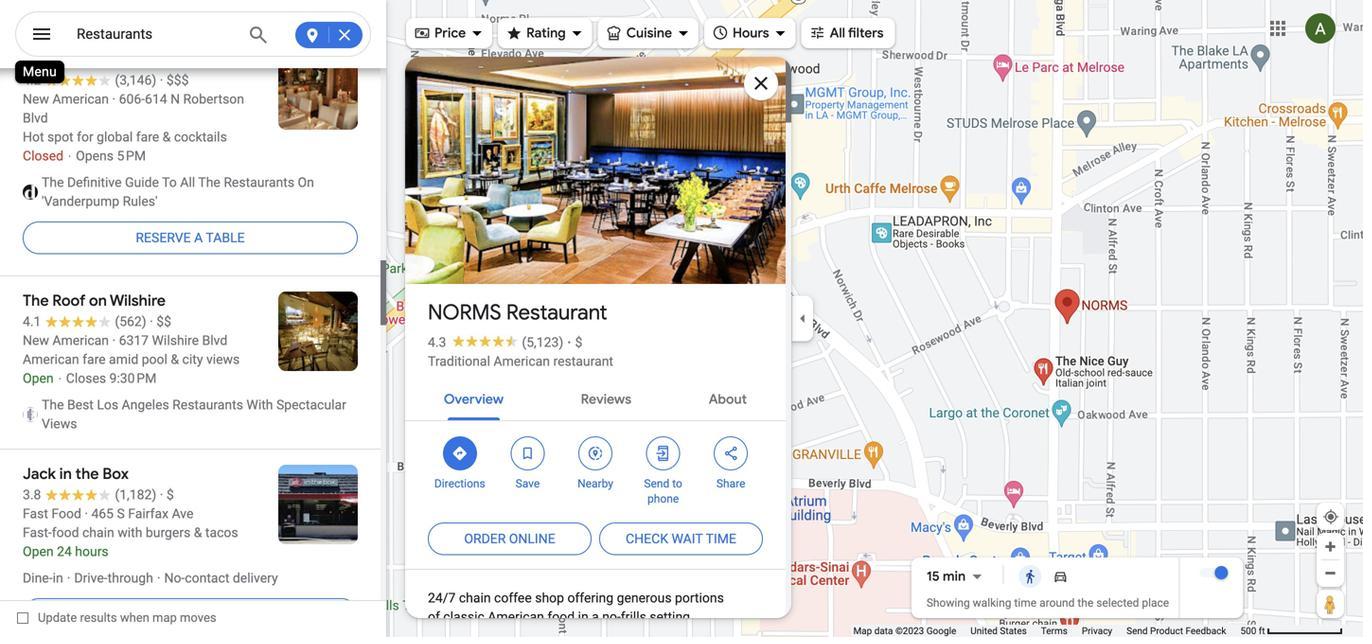 Task type: locate. For each thing, give the bounding box(es) containing it.
none radio inside google maps element
[[1045, 565, 1075, 588]]

united
[[971, 625, 998, 637]]

1 vertical spatial time
[[1014, 596, 1037, 610]]

footer inside google maps element
[[853, 625, 1240, 637]]

time right wait
[[706, 531, 736, 546]]

united states button
[[971, 625, 1027, 637]]

None field
[[77, 23, 234, 45]]

None radio
[[1045, 565, 1075, 588]]

privacy
[[1082, 625, 1112, 637]]

1 horizontal spatial time
[[1014, 596, 1037, 610]]

actions for norms restaurant region
[[405, 421, 786, 516]]

send left product
[[1127, 625, 1148, 637]]

collapse side panel image
[[792, 308, 813, 329]]

1 vertical spatial send
[[1127, 625, 1148, 637]]

time for walking
[[1014, 596, 1037, 610]]

turn off travel time tool image
[[1215, 566, 1228, 579]]

hours
[[733, 25, 769, 42]]

Turn off travel time tool checkbox
[[1199, 566, 1228, 579]]

traditional american restaurant
[[428, 354, 613, 369]]

send
[[644, 477, 669, 490], [1127, 625, 1148, 637]]


[[587, 443, 604, 464]]

500
[[1240, 625, 1256, 637]]

send inside send to phone
[[644, 477, 669, 490]]

1 vertical spatial american
[[488, 609, 544, 625]]

tab list
[[405, 375, 786, 420]]

zoom in image
[[1323, 540, 1338, 554]]


[[451, 443, 468, 464]]

american down the (5,123)
[[494, 354, 550, 369]]

1 horizontal spatial a
[[592, 609, 599, 625]]

 rating
[[506, 22, 566, 43]]

0 vertical spatial time
[[706, 531, 736, 546]]

0 horizontal spatial time
[[706, 531, 736, 546]]

offering
[[567, 590, 614, 606]]

coffee
[[494, 590, 532, 606]]

check wait time link
[[599, 516, 763, 561]]

a inside feed
[[194, 230, 203, 245]]

price button
[[406, 12, 492, 54]]

generous
[[617, 590, 672, 606]]

time
[[706, 531, 736, 546], [1014, 596, 1037, 610]]

american
[[494, 354, 550, 369], [488, 609, 544, 625]]

a left table
[[194, 230, 203, 245]]

send inside button
[[1127, 625, 1148, 637]]

15 min button
[[927, 565, 988, 588]]

order
[[464, 531, 506, 546]]

send product feedback
[[1127, 625, 1226, 637]]

terms button
[[1041, 625, 1068, 637]]

time down walking icon
[[1014, 596, 1037, 610]]

a
[[194, 230, 203, 245], [592, 609, 599, 625]]

24/7
[[428, 590, 456, 606]]

time inside norms restaurant main content
[[706, 531, 736, 546]]

24/7 chain coffee shop offering generous portions of classic american food in a no-frills setting. button
[[405, 570, 786, 637]]

©2023
[[895, 625, 924, 637]]

traditional american restaurant button
[[428, 352, 613, 371]]

order online
[[464, 531, 555, 546]]

footer
[[853, 625, 1240, 637]]

 button
[[15, 11, 68, 61]]

footer containing map data ©2023 google
[[853, 625, 1240, 637]]

terms
[[1041, 625, 1068, 637]]

15
[[927, 568, 940, 585]]

walking
[[973, 596, 1011, 610]]

a right "in"
[[592, 609, 599, 625]]

filters
[[848, 25, 884, 42]]

all
[[830, 25, 845, 42]]

none radio inside google maps element
[[1015, 565, 1045, 588]]

about button
[[694, 375, 762, 420]]

1 horizontal spatial send
[[1127, 625, 1148, 637]]

norms
[[428, 299, 502, 326]]

overview
[[444, 391, 504, 408]]

google account: angela cha  
(angela.cha@adept.ai) image
[[1305, 13, 1336, 44]]

1 vertical spatial a
[[592, 609, 599, 625]]

table
[[206, 230, 245, 245]]

rating
[[526, 25, 566, 42]]

results for restaurants feed
[[0, 35, 386, 637]]

data
[[874, 625, 893, 637]]

check wait time
[[626, 531, 736, 546]]

directions
[[434, 477, 485, 490]]

states
[[1000, 625, 1027, 637]]

restaurant
[[506, 299, 607, 326]]

american down coffee
[[488, 609, 544, 625]]

nearby
[[577, 477, 613, 490]]

0 horizontal spatial send
[[644, 477, 669, 490]]

2,069 photos
[[453, 244, 541, 262]]

0 vertical spatial send
[[644, 477, 669, 490]]

0 vertical spatial a
[[194, 230, 203, 245]]

showing walking time around the selected place
[[927, 596, 1169, 610]]

reserve a table
[[136, 230, 245, 245]]

norms restaurant
[[428, 299, 607, 326]]

send to phone
[[644, 477, 682, 505]]

results
[[80, 611, 117, 625]]

tab list containing overview
[[405, 375, 786, 420]]

(5,123)
[[522, 335, 563, 350]]

None radio
[[1015, 565, 1045, 588]]

ft
[[1259, 625, 1265, 637]]

send up phone
[[644, 477, 669, 490]]

overview button
[[429, 375, 519, 420]]

show street view coverage image
[[1317, 590, 1344, 618]]

google
[[926, 625, 956, 637]]

product
[[1150, 625, 1183, 637]]


[[506, 22, 523, 43]]

restaurant
[[553, 354, 613, 369]]

about
[[709, 391, 747, 408]]

reviews button
[[566, 375, 647, 420]]

price
[[434, 25, 466, 42]]

update results when map moves
[[38, 611, 216, 625]]

0 vertical spatial american
[[494, 354, 550, 369]]

0 horizontal spatial a
[[194, 230, 203, 245]]



Task type: vqa. For each thing, say whether or not it's contained in the screenshot.
radio
yes



Task type: describe. For each thing, give the bounding box(es) containing it.
photo of norms restaurant image
[[402, 38, 789, 302]]

walking image
[[1022, 569, 1038, 584]]

map data ©2023 google
[[853, 625, 956, 637]]

share
[[716, 477, 745, 490]]

in
[[578, 609, 588, 625]]

500 ft
[[1240, 625, 1265, 637]]

online
[[509, 531, 555, 546]]


[[712, 22, 729, 43]]

Restaurants field
[[15, 11, 371, 58]]

phone
[[647, 492, 679, 505]]

send for send product feedback
[[1127, 625, 1148, 637]]

5,123 reviews element
[[522, 335, 563, 350]]

place
[[1142, 596, 1169, 610]]


[[809, 22, 826, 43]]

portions
[[675, 590, 724, 606]]

no-
[[602, 609, 621, 625]]

photos
[[494, 244, 541, 262]]

reviews
[[581, 391, 631, 408]]

4.3 stars image
[[446, 335, 522, 347]]

cuisine button
[[598, 12, 699, 54]]

american inside 24/7 chain coffee shop offering generous portions of classic american food in a no-frills setting.
[[488, 609, 544, 625]]

24/7 chain coffee shop offering generous portions of classic american food in a no-frills setting.
[[428, 590, 724, 625]]

reserve a table link
[[23, 215, 358, 260]]

united states
[[971, 625, 1027, 637]]

cuisine
[[626, 25, 672, 42]]

2,069
[[453, 244, 490, 262]]

2,069 photos button
[[419, 237, 548, 270]]


[[519, 443, 536, 464]]


[[722, 443, 739, 464]]

zoom out image
[[1323, 566, 1338, 580]]

to
[[672, 477, 682, 490]]

when
[[120, 611, 149, 625]]

reserve
[[136, 230, 191, 245]]

traditional
[[428, 354, 490, 369]]

a inside 24/7 chain coffee shop offering generous portions of classic american food in a no-frills setting.
[[592, 609, 599, 625]]

check
[[626, 531, 668, 546]]


[[30, 20, 53, 48]]

around
[[1039, 596, 1075, 610]]

 all filters
[[809, 22, 884, 43]]

setting.
[[650, 609, 694, 625]]

privacy button
[[1082, 625, 1112, 637]]

time for wait
[[706, 531, 736, 546]]

map
[[853, 625, 872, 637]]

 search field
[[15, 11, 371, 61]]

order online link
[[428, 516, 592, 561]]

the
[[1078, 596, 1094, 610]]

send product feedback button
[[1127, 625, 1226, 637]]

tab list inside norms restaurant main content
[[405, 375, 786, 420]]

google maps element
[[0, 0, 1363, 637]]

update
[[38, 611, 77, 625]]

selected
[[1096, 596, 1139, 610]]

save
[[515, 477, 540, 490]]

min
[[943, 568, 966, 585]]

driving image
[[1053, 569, 1068, 584]]

chain
[[459, 590, 491, 606]]

showing
[[927, 596, 970, 610]]

feedback
[[1186, 625, 1226, 637]]

show your location image
[[1322, 508, 1339, 525]]

 hours
[[712, 22, 769, 43]]

moves
[[180, 611, 216, 625]]

norms restaurant main content
[[402, 38, 791, 637]]

$
[[575, 335, 582, 350]]

wait
[[672, 531, 703, 546]]

4.3
[[428, 335, 446, 350]]

map
[[152, 611, 177, 625]]

·
[[567, 335, 571, 350]]

none field inside restaurants field
[[77, 23, 234, 45]]

shop
[[535, 590, 564, 606]]

price: inexpensive element
[[575, 335, 582, 350]]

Update results when map moves checkbox
[[17, 606, 216, 629]]

15 min
[[927, 568, 966, 585]]

500 ft button
[[1240, 625, 1343, 637]]

food
[[547, 609, 575, 625]]


[[655, 443, 672, 464]]

classic
[[443, 609, 484, 625]]

of
[[428, 609, 440, 625]]

send for send to phone
[[644, 477, 669, 490]]



